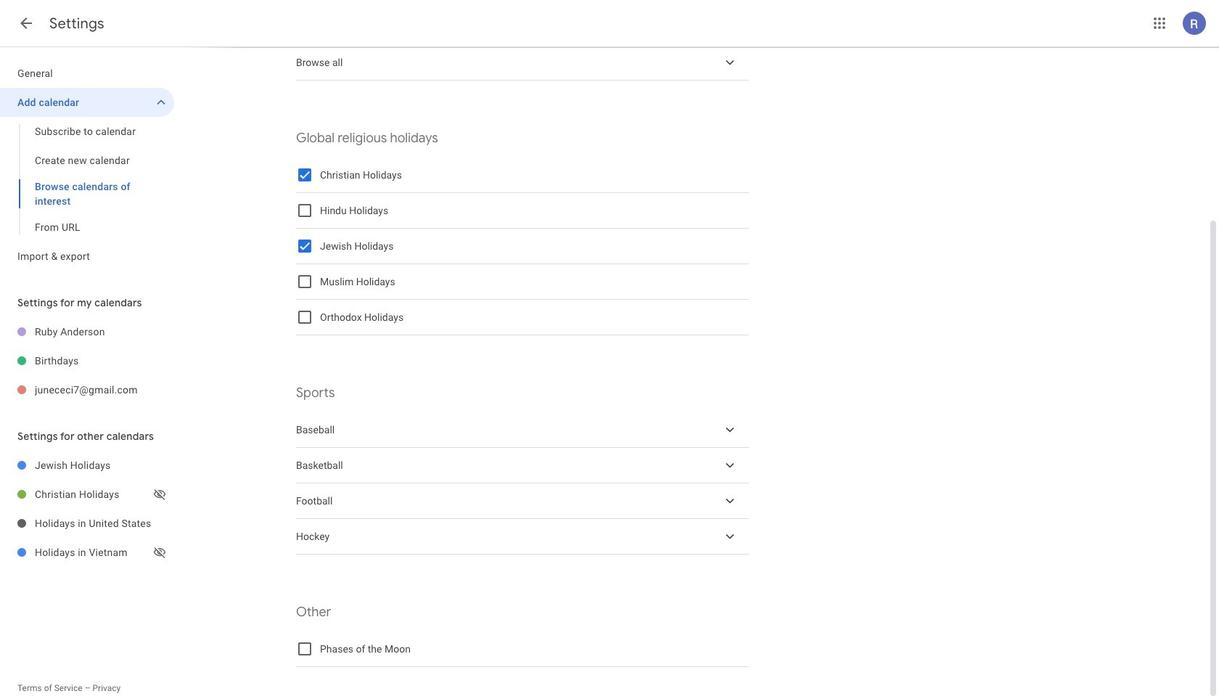 Task type: vqa. For each thing, say whether or not it's contained in the screenshot.
"row group" containing 31
no



Task type: describe. For each thing, give the bounding box(es) containing it.
1 tree from the top
[[0, 59, 174, 271]]

jewish holidays tree item
[[0, 451, 174, 480]]

christian holidays tree item
[[0, 480, 174, 509]]

3 tree from the top
[[0, 451, 174, 567]]



Task type: locate. For each thing, give the bounding box(es) containing it.
0 vertical spatial tree
[[0, 59, 174, 271]]

junececi7@gmail.com tree item
[[0, 375, 174, 404]]

ruby anderson tree item
[[0, 317, 174, 346]]

holidays in vietnam tree item
[[0, 538, 174, 567]]

heading
[[49, 15, 104, 33]]

2 vertical spatial tree
[[0, 451, 174, 567]]

birthdays tree item
[[0, 346, 174, 375]]

add calendar tree item
[[0, 88, 174, 117]]

tree item
[[296, 45, 749, 81]]

holidays in united states tree item
[[0, 509, 174, 538]]

go back image
[[17, 15, 35, 32]]

2 tree from the top
[[0, 317, 174, 404]]

tree
[[0, 59, 174, 271], [0, 317, 174, 404], [0, 451, 174, 567]]

group
[[0, 117, 174, 242]]

1 vertical spatial tree
[[0, 317, 174, 404]]



